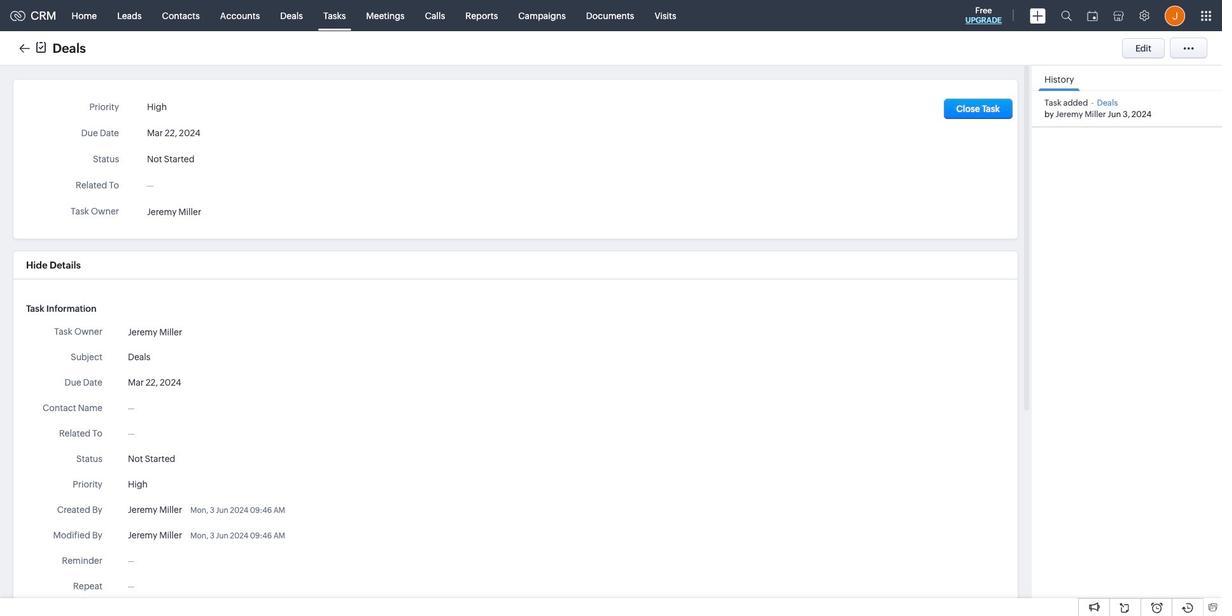 Task type: describe. For each thing, give the bounding box(es) containing it.
profile element
[[1157, 0, 1193, 31]]

logo image
[[10, 11, 25, 21]]

create menu element
[[1022, 0, 1053, 31]]



Task type: locate. For each thing, give the bounding box(es) containing it.
profile image
[[1165, 5, 1185, 26]]

calendar image
[[1087, 11, 1098, 21]]

create menu image
[[1030, 8, 1046, 23]]

search image
[[1061, 10, 1072, 21]]

search element
[[1053, 0, 1079, 31]]



Task type: vqa. For each thing, say whether or not it's contained in the screenshot.
"Create Menu" element
yes



